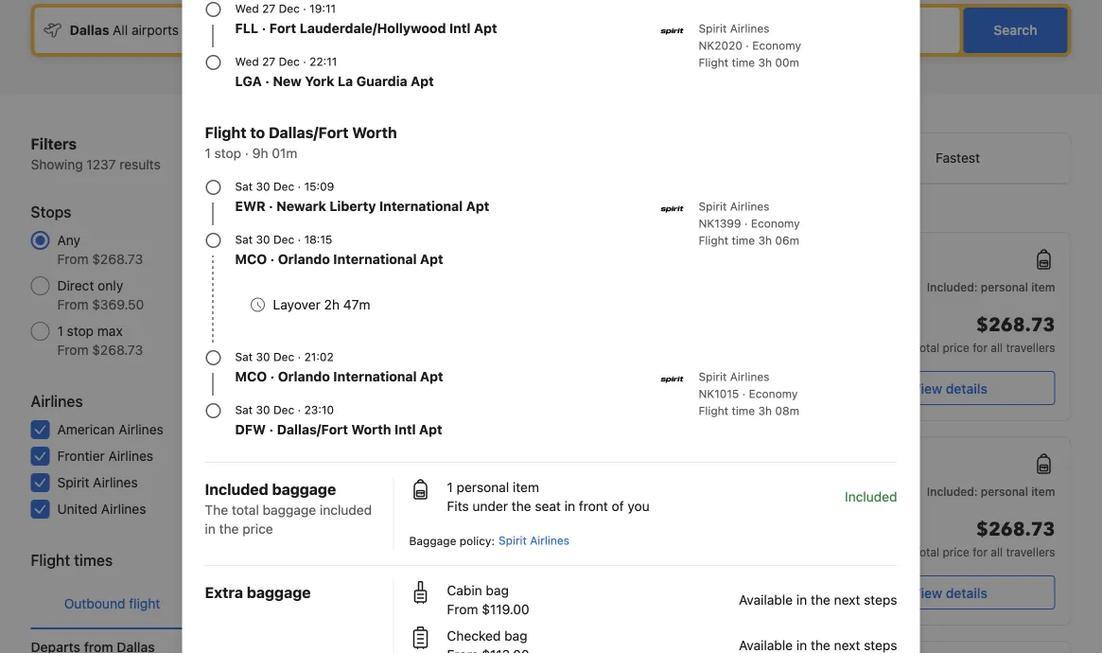 Task type: vqa. For each thing, say whether or not it's contained in the screenshot.


Task type: locate. For each thing, give the bounding box(es) containing it.
prices
[[394, 202, 427, 215]]

1 horizontal spatial stop
[[214, 145, 241, 161]]

time down "nk1399"
[[732, 234, 755, 247]]

flight for outbound flight
[[129, 596, 160, 611]]

dec up the "fort"
[[279, 2, 300, 15]]

08:57 dfw . 27 dec
[[471, 455, 544, 490]]

1 inside "1 stop max from $268.73"
[[57, 323, 63, 339]]

1 horizontal spatial ewr
[[471, 563, 496, 576]]

1 vertical spatial all
[[991, 545, 1003, 558]]

orlando inside sat 30 dec · 21:02 mco · orlando international apt
[[278, 369, 330, 384]]

0 horizontal spatial in
[[205, 521, 216, 537]]

. down baggage policy: spirit airlines
[[499, 559, 502, 573]]

bag for cabin
[[486, 583, 509, 598]]

0 vertical spatial intl
[[449, 20, 471, 36]]

3h inside spirit airlines nk2020 · economy flight time 3h 00m
[[759, 56, 772, 69]]

1237 down the liberty
[[327, 232, 356, 248]]

wed for fll
[[235, 2, 259, 15]]

airlines inside spirit airlines nk1399 · economy flight time 3h 06m
[[730, 200, 770, 213]]

0 vertical spatial for
[[973, 341, 988, 354]]

2 $268.73 total price for all travellers from the top
[[914, 517, 1056, 558]]

30 for sat 30 dec · 23:10 dfw · dallas/fort worth intl apt
[[256, 403, 270, 416]]

apt inside sat 30 dec · 15:09 ewr · newark liberty international apt
[[466, 198, 490, 214]]

. inside 08:57 dfw . 27 dec
[[500, 473, 503, 486]]

2 view from the top
[[912, 585, 943, 601]]

3h for newark liberty international apt
[[759, 234, 772, 247]]

· right "nk1399"
[[745, 217, 748, 230]]

2 wed from the top
[[235, 55, 259, 68]]

1 horizontal spatial flight
[[281, 596, 313, 611]]

1 horizontal spatial 9h
[[624, 454, 638, 468]]

view details for first "view details" button from the top
[[912, 380, 988, 396]]

2 sat from the top
[[235, 233, 253, 246]]

dec inside wed 27 dec · 22:11 lga · new york la guardia apt
[[279, 55, 300, 68]]

. for 15:09
[[499, 559, 502, 573]]

sat inside sat 30 dec · 15:09 ewr · newark liberty international apt
[[235, 180, 253, 193]]

4 sat from the top
[[235, 403, 253, 416]]

3h inside the spirit airlines nk1015 · economy flight time 3h 08m
[[759, 404, 772, 417]]

total for 1st "view details" button from the bottom of the page
[[914, 545, 940, 558]]

spirit airlines image left nk1015
[[661, 368, 684, 391]]

sat 30 dec · 21:02 mco · orlando international apt
[[235, 350, 444, 384]]

dfw . 30 dec
[[739, 559, 813, 576]]

0 vertical spatial mco
[[235, 251, 267, 267]]

airlines down seat
[[530, 534, 570, 547]]

sat left '21:02'
[[235, 350, 253, 363]]

personal for first "view details" button from the top
[[981, 280, 1029, 293]]

· left '21:02'
[[298, 350, 301, 363]]

dallas/fort up 01m
[[269, 124, 349, 141]]

0 vertical spatial 1
[[205, 145, 211, 161]]

international inside sat 30 dec · 15:09 ewr · newark liberty international apt
[[379, 198, 463, 214]]

return flight button
[[194, 579, 356, 628]]

time
[[732, 56, 755, 69], [732, 234, 755, 247], [732, 404, 755, 417]]

included baggage the total baggage included in the price
[[205, 480, 372, 537]]

dfw up available
[[739, 563, 765, 576]]

1 vertical spatial $268.73 total price for all travellers
[[914, 517, 1056, 558]]

item inside the 1 personal item fits under the seat in front of you
[[513, 479, 539, 495]]

1 inside the 1 personal item fits under the seat in front of you
[[447, 479, 453, 495]]

0 vertical spatial travellers
[[1006, 341, 1056, 354]]

0 vertical spatial 3h
[[759, 56, 772, 69]]

1 orlando from the top
[[278, 251, 330, 267]]

economy inside spirit airlines nk2020 · economy flight time 3h 00m
[[753, 39, 802, 52]]

dfw down 08:57
[[471, 477, 496, 490]]

dec inside sat 30 dec · 21:02 mco · orlando international apt
[[273, 350, 295, 363]]

airlines inside spirit airlines nk2020 · economy flight time 3h 00m
[[730, 22, 770, 35]]

1 vertical spatial included:
[[927, 485, 978, 498]]

1 vertical spatial the
[[219, 521, 239, 537]]

wed up the fll
[[235, 2, 259, 15]]

flight right the outbound
[[129, 596, 160, 611]]

apt inside 'wed 27 dec · 19:11 fll · fort lauderdale/hollywood intl apt'
[[474, 20, 497, 36]]

international right the liberty
[[379, 198, 463, 214]]

1 3h from the top
[[759, 56, 772, 69]]

30 left '18:15'
[[256, 233, 270, 246]]

total for first "view details" button from the top
[[914, 341, 940, 354]]

1 horizontal spatial 1237
[[327, 232, 356, 248]]

economy inside the spirit airlines nk1015 · economy flight time 3h 08m
[[749, 387, 798, 400]]

orlando for sat 30 dec · 18:15 mco · orlando international apt
[[278, 251, 330, 267]]

$268.73 inside "1 stop max from $268.73"
[[92, 342, 143, 358]]

1 vertical spatial intl
[[395, 422, 416, 437]]

2 vertical spatial 3h
[[759, 404, 772, 417]]

economy inside spirit airlines nk1399 · economy flight time 3h 06m
[[751, 217, 800, 230]]

30 inside 15:09 ewr . 30 dec
[[506, 563, 520, 576]]

30 inside sat 30 dec · 23:10 dfw · dallas/fort worth intl apt
[[256, 403, 270, 416]]

2 horizontal spatial 1
[[447, 479, 453, 495]]

0 vertical spatial view
[[912, 380, 943, 396]]

time inside the spirit airlines nk1015 · economy flight time 3h 08m
[[732, 404, 755, 417]]

airlines up "nk1399"
[[730, 200, 770, 213]]

1 vertical spatial 15:09
[[471, 541, 513, 559]]

apt inside sat 30 dec · 23:10 dfw · dallas/fort worth intl apt
[[419, 422, 443, 437]]

spirit airlines image left "nk2020" at the top right of page
[[661, 20, 684, 43]]

direct only from $369.50
[[57, 278, 144, 312]]

27 down 08:57
[[506, 477, 520, 490]]

included
[[205, 480, 269, 498], [845, 489, 898, 504]]

· right lga
[[265, 73, 270, 89]]

27 inside 'wed 27 dec · 19:11 fll · fort lauderdale/hollywood intl apt'
[[262, 2, 276, 15]]

27 up the "fort"
[[262, 2, 276, 15]]

spirit up "nk1399"
[[699, 200, 727, 213]]

1 vertical spatial international
[[333, 251, 417, 267]]

showing
[[31, 157, 83, 172]]

30 inside dfw . 30 dec
[[775, 563, 789, 576]]

dfw up total at the left bottom of the page
[[235, 422, 266, 437]]

1 horizontal spatial intl
[[449, 20, 471, 36]]

all for 1st "view details" button from the bottom of the page
[[991, 545, 1003, 558]]

worth up 36
[[351, 422, 391, 437]]

dec inside 08:57 dfw . 27 dec
[[523, 477, 544, 490]]

1 total from the top
[[914, 341, 940, 354]]

2 included: from the top
[[927, 485, 978, 498]]

3 3h from the top
[[759, 404, 772, 417]]

sat inside sat 30 dec · 23:10 dfw · dallas/fort worth intl apt
[[235, 403, 253, 416]]

orlando down '21:02'
[[278, 369, 330, 384]]

1 vertical spatial stop
[[67, 323, 94, 339]]

from inside "1 stop max from $268.73"
[[57, 342, 88, 358]]

2 included: personal item from the top
[[927, 485, 1056, 498]]

sat
[[235, 180, 253, 193], [235, 233, 253, 246], [235, 350, 253, 363], [235, 403, 253, 416]]

sat left the 23:10
[[235, 403, 253, 416]]

bag down $119.00
[[505, 628, 528, 644]]

flight for return flight
[[281, 596, 313, 611]]

flight right return
[[281, 596, 313, 611]]

view for first "view details" button from the top
[[912, 380, 943, 396]]

dec inside 15:09 ewr . 30 dec
[[523, 563, 544, 576]]

00m
[[776, 56, 800, 69]]

0 vertical spatial ewr
[[235, 198, 266, 214]]

9h 07m
[[624, 454, 664, 468]]

dec left the 23:10
[[273, 403, 295, 416]]

0 vertical spatial view details
[[912, 380, 988, 396]]

1 sat from the top
[[235, 180, 253, 193]]

· inside the flight to dallas/fort worth 1 stop · 9h 01m
[[245, 145, 249, 161]]

1 inside the flight to dallas/fort worth 1 stop · 9h 01m
[[205, 145, 211, 161]]

1 vertical spatial wed
[[235, 55, 259, 68]]

9h down to
[[252, 145, 268, 161]]

0 vertical spatial 15:09
[[304, 180, 334, 193]]

0 vertical spatial stop
[[214, 145, 241, 161]]

intl for lauderdale/hollywood
[[449, 20, 471, 36]]

ewr up cabin
[[471, 563, 496, 576]]

international inside sat 30 dec · 21:02 mco · orlando international apt
[[333, 369, 417, 384]]

frontier airlines
[[57, 448, 153, 464]]

personal
[[981, 280, 1029, 293], [457, 479, 509, 495], [981, 485, 1029, 498]]

· inside spirit airlines nk2020 · economy flight time 3h 00m
[[746, 39, 749, 52]]

airlines
[[730, 22, 770, 35], [730, 200, 770, 213], [730, 370, 770, 383], [31, 392, 83, 410], [119, 422, 163, 437], [108, 448, 153, 464], [93, 475, 138, 490], [101, 501, 146, 517], [442, 508, 481, 521], [530, 534, 570, 547], [442, 594, 481, 608]]

2 vertical spatial economy
[[749, 387, 798, 400]]

0 horizontal spatial 9h
[[252, 145, 268, 161]]

time inside spirit airlines nk2020 · economy flight time 3h 00m
[[732, 56, 755, 69]]

1 vertical spatial spirit airlines
[[410, 508, 481, 521]]

0 vertical spatial 1237
[[86, 157, 116, 172]]

0 vertical spatial dallas/fort
[[269, 124, 349, 141]]

0 vertical spatial orlando
[[278, 251, 330, 267]]

times
[[74, 551, 113, 569]]

0 horizontal spatial intl
[[395, 422, 416, 437]]

$268.73
[[92, 251, 143, 267], [977, 312, 1056, 338], [92, 342, 143, 358], [977, 517, 1056, 543]]

3 time from the top
[[732, 404, 755, 417]]

27 up new
[[262, 55, 276, 68]]

bag inside cabin bag from $119.00
[[486, 583, 509, 598]]

351
[[334, 475, 356, 490]]

1 vertical spatial dallas/fort
[[277, 422, 348, 437]]

time inside spirit airlines nk1399 · economy flight time 3h 06m
[[732, 234, 755, 247]]

dfw
[[739, 359, 765, 372], [235, 422, 266, 437], [471, 477, 496, 490], [739, 563, 765, 576]]

1 for 1 stop max from $268.73
[[57, 323, 63, 339]]

1 included: from the top
[[927, 280, 978, 293]]

1 view details from the top
[[912, 380, 988, 396]]

1 horizontal spatial in
[[565, 498, 575, 514]]

0 vertical spatial time
[[732, 56, 755, 69]]

0 horizontal spatial 15:09
[[304, 180, 334, 193]]

. down 08:57
[[500, 473, 503, 486]]

stop left max
[[67, 323, 94, 339]]

0 horizontal spatial the
[[219, 521, 239, 537]]

next
[[834, 592, 861, 608]]

1 travellers from the top
[[1006, 341, 1056, 354]]

dec for wed 27 dec · 22:11 lga · new york la guardia apt
[[279, 55, 300, 68]]

1 vertical spatial ewr
[[471, 563, 496, 576]]

· left the 23:10
[[298, 403, 301, 416]]

spirit
[[699, 22, 727, 35], [699, 200, 727, 213], [699, 370, 727, 383], [57, 475, 89, 490], [410, 508, 439, 521], [499, 534, 527, 547], [410, 594, 439, 608]]

dec inside dfw . 30 dec
[[792, 563, 813, 576]]

01m
[[272, 145, 298, 161]]

extra baggage
[[205, 583, 311, 601]]

the inside the 1 personal item fits under the seat in front of you
[[512, 498, 532, 514]]

30 inside sat 30 dec · 21:02 mco · orlando international apt
[[256, 350, 270, 363]]

1 vertical spatial orlando
[[278, 369, 330, 384]]

2 view details button from the top
[[845, 575, 1056, 609]]

1 vertical spatial total
[[914, 545, 940, 558]]

2 time from the top
[[732, 234, 755, 247]]

from down cabin
[[447, 601, 478, 617]]

from
[[57, 251, 88, 267], [57, 297, 88, 312], [57, 342, 88, 358], [447, 601, 478, 617]]

. inside 15:09 ewr . 30 dec
[[499, 559, 502, 573]]

economy up 06m
[[751, 217, 800, 230]]

included for included
[[845, 489, 898, 504]]

· right the fll
[[262, 20, 266, 36]]

0 vertical spatial in
[[565, 498, 575, 514]]

1 vertical spatial 1
[[57, 323, 63, 339]]

intl inside sat 30 dec · 23:10 dfw · dallas/fort worth intl apt
[[395, 422, 416, 437]]

0 vertical spatial total
[[914, 341, 940, 354]]

1 all from the top
[[991, 341, 1003, 354]]

2 flight from the left
[[281, 596, 313, 611]]

may
[[431, 202, 453, 215]]

1 vertical spatial bag
[[505, 628, 528, 644]]

flight left to
[[205, 124, 247, 141]]

price
[[943, 341, 970, 354], [243, 521, 273, 537], [943, 545, 970, 558]]

tab list
[[31, 579, 356, 630]]

3h left 06m
[[759, 234, 772, 247]]

1 vertical spatial view details button
[[845, 575, 1056, 609]]

from down any
[[57, 251, 88, 267]]

orlando
[[278, 251, 330, 267], [278, 369, 330, 384]]

dec inside sat 30 dec · 15:09 ewr · newark liberty international apt
[[273, 180, 295, 193]]

0 horizontal spatial 1
[[57, 323, 63, 339]]

0 vertical spatial bag
[[486, 583, 509, 598]]

available
[[739, 592, 793, 608]]

0 vertical spatial worth
[[352, 124, 397, 141]]

2 orlando from the top
[[278, 369, 330, 384]]

in
[[565, 498, 575, 514], [205, 521, 216, 537], [797, 592, 807, 608]]

sat down to
[[235, 180, 253, 193]]

1 view from the top
[[912, 380, 943, 396]]

economy up 00m
[[753, 39, 802, 52]]

1 personal item fits under the seat in front of you
[[447, 479, 650, 514]]

0 horizontal spatial 1237
[[86, 157, 116, 172]]

3h left 08m
[[759, 404, 772, 417]]

15:09 ewr . 30 dec
[[471, 541, 544, 576]]

spirit airlines image
[[661, 20, 684, 43], [661, 368, 684, 391]]

spirit inside spirit airlines nk1399 · economy flight time 3h 06m
[[699, 200, 727, 213]]

spirit right policy:
[[499, 534, 527, 547]]

$268.73 inside any from $268.73
[[92, 251, 143, 267]]

dec for sat 30 dec · 23:10 dfw · dallas/fort worth intl apt
[[273, 403, 295, 416]]

1 vertical spatial price
[[243, 521, 273, 537]]

1 horizontal spatial 15:09
[[471, 541, 513, 559]]

spirit left cabin
[[410, 594, 439, 608]]

0 vertical spatial 27
[[262, 2, 276, 15]]

flight
[[699, 56, 729, 69], [205, 124, 247, 141], [699, 234, 729, 247], [699, 404, 729, 417], [31, 551, 70, 569]]

1 vertical spatial for
[[973, 545, 988, 558]]

airlines up 'american'
[[31, 392, 83, 410]]

1 vertical spatial 1237
[[327, 232, 356, 248]]

view
[[912, 380, 943, 396], [912, 585, 943, 601]]

dec left '21:02'
[[273, 350, 295, 363]]

0 horizontal spatial flight
[[129, 596, 160, 611]]

1 vertical spatial mco
[[235, 369, 267, 384]]

total
[[914, 341, 940, 354], [914, 545, 940, 558]]

in inside the 1 personal item fits under the seat in front of you
[[565, 498, 575, 514]]

international up sat 30 dec · 23:10 dfw · dallas/fort worth intl apt
[[333, 369, 417, 384]]

international for sat 30 dec · 18:15 mco · orlando international apt
[[333, 251, 417, 267]]

0 vertical spatial view details button
[[845, 371, 1056, 405]]

stop inside "1 stop max from $268.73"
[[67, 323, 94, 339]]

1 down direct in the left of the page
[[57, 323, 63, 339]]

included for included baggage the total baggage included in the price
[[205, 480, 269, 498]]

1 horizontal spatial 1
[[205, 145, 211, 161]]

dec inside sat 30 dec · 23:10 dfw · dallas/fort worth intl apt
[[273, 403, 295, 416]]

1 vertical spatial 3h
[[759, 234, 772, 247]]

if
[[498, 202, 505, 215]]

sat left '18:15'
[[235, 233, 253, 246]]

07m
[[641, 454, 664, 468]]

0 vertical spatial the
[[512, 498, 532, 514]]

the left seat
[[512, 498, 532, 514]]

spirit up united
[[57, 475, 89, 490]]

1237 left results
[[86, 157, 116, 172]]

0 vertical spatial spirit airlines
[[57, 475, 138, 490]]

0 vertical spatial $268.73 total price for all travellers
[[914, 312, 1056, 354]]

1 vertical spatial 27
[[262, 55, 276, 68]]

30 down spirit airlines link
[[506, 563, 520, 576]]

1 time from the top
[[732, 56, 755, 69]]

1 included: personal item from the top
[[927, 280, 1056, 293]]

included inside included baggage the total baggage included in the price
[[205, 480, 269, 498]]

2 vertical spatial the
[[811, 592, 831, 608]]

· left the newark
[[269, 198, 273, 214]]

time for fort lauderdale/hollywood intl apt
[[732, 56, 755, 69]]

worth inside the flight to dallas/fort worth 1 stop · 9h 01m
[[352, 124, 397, 141]]

0 vertical spatial included:
[[927, 280, 978, 293]]

flight inside spirit airlines nk2020 · economy flight time 3h 00m
[[699, 56, 729, 69]]

27 inside wed 27 dec · 22:11 lga · new york la guardia apt
[[262, 55, 276, 68]]

27 for fort
[[262, 2, 276, 15]]

2 total from the top
[[914, 545, 940, 558]]

1 vertical spatial in
[[205, 521, 216, 537]]

bag up $119.00
[[486, 583, 509, 598]]

sat inside sat 30 dec · 21:02 mco · orlando international apt
[[235, 350, 253, 363]]

ewr
[[235, 198, 266, 214], [471, 563, 496, 576]]

1 mco from the top
[[235, 251, 267, 267]]

1 horizontal spatial included
[[845, 489, 898, 504]]

wed inside wed 27 dec · 22:11 lga · new york la guardia apt
[[235, 55, 259, 68]]

1 right results
[[205, 145, 211, 161]]

0 vertical spatial spirit airlines image
[[661, 20, 684, 43]]

airlines inside the spirit airlines nk1015 · economy flight time 3h 08m
[[730, 370, 770, 383]]

1 vertical spatial included: personal item
[[927, 485, 1056, 498]]

0 vertical spatial 9h
[[252, 145, 268, 161]]

15:09 up the newark
[[304, 180, 334, 193]]

view details for 1st "view details" button from the bottom of the page
[[912, 585, 988, 601]]

dec up the newark
[[273, 180, 295, 193]]

08m
[[776, 404, 800, 417]]

2 vertical spatial 1
[[447, 479, 453, 495]]

personal for 1st "view details" button from the bottom of the page
[[981, 485, 1029, 498]]

airlines up "nk2020" at the top right of page
[[730, 22, 770, 35]]

2 all from the top
[[991, 545, 1003, 558]]

fort
[[269, 20, 296, 36]]

flight down "nk1399"
[[699, 234, 729, 247]]

0 vertical spatial included: personal item
[[927, 280, 1056, 293]]

in right seat
[[565, 498, 575, 514]]

1 flight from the left
[[129, 596, 160, 611]]

american airlines
[[57, 422, 163, 437]]

from down direct in the left of the page
[[57, 297, 88, 312]]

0 vertical spatial price
[[943, 341, 970, 354]]

3h inside spirit airlines nk1399 · economy flight time 3h 06m
[[759, 234, 772, 247]]

dec inside sat 30 dec · 18:15 mco · orlando international apt
[[273, 233, 295, 246]]

prices may change if there are additional baggage fees
[[394, 202, 688, 215]]

27 for new
[[262, 55, 276, 68]]

30 inside sat 30 dec · 18:15 mco · orlando international apt
[[256, 233, 270, 246]]

international
[[379, 198, 463, 214], [333, 251, 417, 267], [333, 369, 417, 384]]

mco inside sat 30 dec · 18:15 mco · orlando international apt
[[235, 251, 267, 267]]

york
[[305, 73, 335, 89]]

international for sat 30 dec · 21:02 mco · orlando international apt
[[333, 369, 417, 384]]

1 spirit airlines image from the top
[[661, 20, 684, 43]]

worth down guardia
[[352, 124, 397, 141]]

. inside dfw . 30 dec
[[768, 559, 772, 573]]

sat inside sat 30 dec · 18:15 mco · orlando international apt
[[235, 233, 253, 246]]

apt inside wed 27 dec · 22:11 lga · new york la guardia apt
[[411, 73, 434, 89]]

flight down "nk2020" at the top right of page
[[699, 56, 729, 69]]

2 vertical spatial international
[[333, 369, 417, 384]]

fastest tab list
[[395, 133, 1071, 185]]

newark
[[277, 198, 326, 214]]

2 travellers from the top
[[1006, 545, 1056, 558]]

spirit up nk1015
[[699, 370, 727, 383]]

30
[[256, 180, 270, 193], [256, 233, 270, 246], [256, 350, 270, 363], [256, 403, 270, 416], [506, 563, 520, 576], [775, 563, 789, 576]]

3 sat from the top
[[235, 350, 253, 363]]

0 vertical spatial wed
[[235, 2, 259, 15]]

fastest button
[[846, 133, 1071, 183]]

dfw inside sat 30 dec · 23:10 dfw · dallas/fort worth intl apt
[[235, 422, 266, 437]]

the left next
[[811, 592, 831, 608]]

fastest
[[936, 150, 980, 166]]

30 for sat 30 dec · 18:15 mco · orlando international apt
[[256, 233, 270, 246]]

0 vertical spatial economy
[[753, 39, 802, 52]]

international up '47m'
[[333, 251, 417, 267]]

steps
[[864, 592, 898, 608]]

2 spirit airlines image from the top
[[661, 368, 684, 391]]

1 for from the top
[[973, 341, 988, 354]]

dallas/fort down the 23:10
[[277, 422, 348, 437]]

the
[[512, 498, 532, 514], [219, 521, 239, 537], [811, 592, 831, 608]]

layover
[[273, 297, 321, 312]]

airlines up nk1015
[[730, 370, 770, 383]]

all
[[991, 341, 1003, 354], [991, 545, 1003, 558]]

30 left '21:02'
[[256, 350, 270, 363]]

1 details from the top
[[946, 380, 988, 396]]

3h left 00m
[[759, 56, 772, 69]]

dec down spirit airlines link
[[523, 563, 544, 576]]

1 vertical spatial worth
[[351, 422, 391, 437]]

flight for orlando international apt
[[699, 404, 729, 417]]

sat for sat 30 dec · 15:09 ewr · newark liberty international apt
[[235, 180, 253, 193]]

dec inside 'wed 27 dec · 19:11 fll · fort lauderdale/hollywood intl apt'
[[279, 2, 300, 15]]

orlando inside sat 30 dec · 18:15 mco · orlando international apt
[[278, 251, 330, 267]]

wed for lga
[[235, 55, 259, 68]]

1 wed from the top
[[235, 2, 259, 15]]

sat for sat 30 dec · 18:15 mco · orlando international apt
[[235, 233, 253, 246]]

· inside spirit airlines nk1399 · economy flight time 3h 06m
[[745, 217, 748, 230]]

change
[[456, 202, 495, 215]]

1 vertical spatial time
[[732, 234, 755, 247]]

from down direct only from $369.50 at the left top of the page
[[57, 342, 88, 358]]

spirit airlines up checked
[[410, 594, 481, 608]]

the down the
[[219, 521, 239, 537]]

item
[[1032, 280, 1056, 293], [513, 479, 539, 495], [1032, 485, 1056, 498]]

bag for checked
[[505, 628, 528, 644]]

for for first "view details" button from the top
[[973, 341, 988, 354]]

there
[[508, 202, 536, 215]]

stop
[[214, 145, 241, 161], [67, 323, 94, 339]]

2 details from the top
[[946, 585, 988, 601]]

mco inside sat 30 dec · 21:02 mco · orlando international apt
[[235, 369, 267, 384]]

2 vertical spatial 27
[[506, 477, 520, 490]]

dec for sat 30 dec · 15:09 ewr · newark liberty international apt
[[273, 180, 295, 193]]

· left 01m
[[245, 145, 249, 161]]

dec up available in the next steps
[[792, 563, 813, 576]]

wed inside 'wed 27 dec · 19:11 fll · fort lauderdale/hollywood intl apt'
[[235, 2, 259, 15]]

0 vertical spatial all
[[991, 341, 1003, 354]]

flight for fort lauderdale/hollywood intl apt
[[699, 56, 729, 69]]

seat
[[535, 498, 561, 514]]

lauderdale/hollywood
[[300, 20, 446, 36]]

0 horizontal spatial stop
[[67, 323, 94, 339]]

dfw inside dfw . 30 dec
[[739, 563, 765, 576]]

orlando for sat 30 dec · 21:02 mco · orlando international apt
[[278, 369, 330, 384]]

2h
[[324, 297, 340, 312]]

airlines up policy:
[[442, 508, 481, 521]]

intl inside 'wed 27 dec · 19:11 fll · fort lauderdale/hollywood intl apt'
[[449, 20, 471, 36]]

flight inside the spirit airlines nk1015 · economy flight time 3h 08m
[[699, 404, 729, 417]]

travellers
[[1006, 341, 1056, 354], [1006, 545, 1056, 558]]

0 vertical spatial details
[[946, 380, 988, 396]]

2 for from the top
[[973, 545, 988, 558]]

1237 inside filters showing 1237 results
[[86, 157, 116, 172]]

1 vertical spatial view
[[912, 585, 943, 601]]

2 mco from the top
[[235, 369, 267, 384]]

$268.73 total price for all travellers
[[914, 312, 1056, 354], [914, 517, 1056, 558]]

airlines up checked
[[442, 594, 481, 608]]

·
[[303, 2, 306, 15], [262, 20, 266, 36], [746, 39, 749, 52], [303, 55, 306, 68], [265, 73, 270, 89], [245, 145, 249, 161], [298, 180, 301, 193], [269, 198, 273, 214], [745, 217, 748, 230], [298, 233, 301, 246], [270, 251, 275, 267], [298, 350, 301, 363], [270, 369, 275, 384], [743, 387, 746, 400], [298, 403, 301, 416], [269, 422, 274, 437]]

2 3h from the top
[[759, 234, 772, 247]]

1 stop max from $268.73
[[57, 323, 143, 358]]

0 vertical spatial international
[[379, 198, 463, 214]]

wed up lga
[[235, 55, 259, 68]]

0 horizontal spatial included
[[205, 480, 269, 498]]

2 horizontal spatial in
[[797, 592, 807, 608]]

1 vertical spatial economy
[[751, 217, 800, 230]]

30 inside sat 30 dec · 15:09 ewr · newark liberty international apt
[[256, 180, 270, 193]]

1 vertical spatial details
[[946, 585, 988, 601]]

fll
[[235, 20, 258, 36]]

1 vertical spatial spirit airlines image
[[661, 368, 684, 391]]

direct
[[57, 278, 94, 293]]

time down nk1015
[[732, 404, 755, 417]]

international inside sat 30 dec · 18:15 mco · orlando international apt
[[333, 251, 417, 267]]

1 up fits
[[447, 479, 453, 495]]

spirit up "nk2020" at the top right of page
[[699, 22, 727, 35]]

orlando down '18:15'
[[278, 251, 330, 267]]

15:09 down under
[[471, 541, 513, 559]]

american
[[57, 422, 115, 437]]

.
[[500, 473, 503, 486], [499, 559, 502, 573], [768, 559, 772, 573]]

1 $268.73 total price for all travellers from the top
[[914, 312, 1056, 354]]

2 vertical spatial price
[[943, 545, 970, 558]]

dec up seat
[[523, 477, 544, 490]]

flight down nk1015
[[699, 404, 729, 417]]

1 vertical spatial travellers
[[1006, 545, 1056, 558]]

flight left times
[[31, 551, 70, 569]]

flight inside spirit airlines nk1399 · economy flight time 3h 06m
[[699, 234, 729, 247]]

2 view details from the top
[[912, 585, 988, 601]]

15:09
[[304, 180, 334, 193], [471, 541, 513, 559]]

economy
[[753, 39, 802, 52], [751, 217, 800, 230], [749, 387, 798, 400]]

1 horizontal spatial the
[[512, 498, 532, 514]]

bag
[[486, 583, 509, 598], [505, 628, 528, 644]]



Task type: describe. For each thing, give the bounding box(es) containing it.
stops
[[31, 203, 72, 221]]

nk2020
[[699, 39, 743, 52]]

search
[[994, 22, 1038, 38]]

baggage up 427
[[272, 480, 336, 498]]

to
[[250, 124, 265, 141]]

ewr inside sat 30 dec · 15:09 ewr · newark liberty international apt
[[235, 198, 266, 214]]

wed 27 dec · 22:11 lga · new york la guardia apt
[[235, 55, 434, 89]]

included: personal item for 1st "view details" button from the bottom of the page
[[927, 485, 1056, 498]]

from inside any from $268.73
[[57, 251, 88, 267]]

23:10
[[304, 403, 334, 416]]

· left the 492
[[269, 422, 274, 437]]

apt inside sat 30 dec · 18:15 mco · orlando international apt
[[420, 251, 444, 267]]

baggage left "fees"
[[615, 202, 662, 215]]

spirit airlines link
[[499, 534, 570, 547]]

15:09 inside sat 30 dec · 15:09 ewr · newark liberty international apt
[[304, 180, 334, 193]]

front
[[579, 498, 608, 514]]

all for first "view details" button from the top
[[991, 341, 1003, 354]]

427
[[333, 501, 356, 517]]

1 vertical spatial 9h
[[624, 454, 638, 468]]

spirit airlines nk2020 · economy flight time 3h 00m
[[699, 22, 802, 69]]

only
[[98, 278, 123, 293]]

airlines inside baggage policy: spirit airlines
[[530, 534, 570, 547]]

outbound
[[64, 596, 125, 611]]

airlines up frontier airlines at the left
[[119, 422, 163, 437]]

2 vertical spatial in
[[797, 592, 807, 608]]

airlines down frontier airlines at the left
[[93, 475, 138, 490]]

spirit inside the spirit airlines nk1015 · economy flight time 3h 08m
[[699, 370, 727, 383]]

liberty
[[330, 198, 376, 214]]

492
[[332, 422, 356, 437]]

total
[[232, 502, 259, 518]]

nk1399
[[699, 217, 742, 230]]

return flight
[[237, 596, 313, 611]]

fits
[[447, 498, 469, 514]]

. for 08:57
[[500, 473, 503, 486]]

filters
[[31, 135, 77, 153]]

· left 19:11
[[303, 2, 306, 15]]

baggage
[[409, 534, 457, 548]]

extra
[[205, 583, 243, 601]]

30 for sat 30 dec · 15:09 ewr · newark liberty international apt
[[256, 180, 270, 193]]

36
[[340, 448, 356, 464]]

08:57
[[471, 455, 515, 473]]

guardia
[[356, 73, 408, 89]]

time for orlando international apt
[[732, 404, 755, 417]]

$268.73 total price for all travellers for first "view details" button from the top
[[914, 312, 1056, 354]]

spirit airlines image for fort lauderdale/hollywood intl apt
[[661, 20, 684, 43]]

· left '18:15'
[[298, 233, 301, 246]]

dallas/fort inside the flight to dallas/fort worth 1 stop · 9h 01m
[[269, 124, 349, 141]]

9h inside the flight to dallas/fort worth 1 stop · 9h 01m
[[252, 145, 268, 161]]

return
[[237, 596, 278, 611]]

cabin
[[447, 583, 482, 598]]

2 vertical spatial spirit airlines
[[410, 594, 481, 608]]

spirit airlines image for orlando international apt
[[661, 368, 684, 391]]

under
[[473, 498, 508, 514]]

united airlines
[[57, 501, 146, 517]]

view for 1st "view details" button from the bottom of the page
[[912, 585, 943, 601]]

22:11
[[310, 55, 337, 68]]

· inside the spirit airlines nk1015 · economy flight time 3h 08m
[[743, 387, 746, 400]]

· up layover
[[270, 251, 275, 267]]

3h for fort lauderdale/hollywood intl apt
[[759, 56, 772, 69]]

from inside direct only from $369.50
[[57, 297, 88, 312]]

21:02
[[304, 350, 334, 363]]

filters showing 1237 results
[[31, 135, 161, 172]]

sat 30 dec · 18:15 mco · orlando international apt
[[235, 233, 444, 267]]

search button
[[964, 8, 1068, 53]]

time for newark liberty international apt
[[732, 234, 755, 247]]

flight for newark liberty international apt
[[699, 234, 729, 247]]

tab list containing outbound flight
[[31, 579, 356, 630]]

mco for sat 30 dec · 18:15 mco · orlando international apt
[[235, 251, 267, 267]]

are
[[540, 202, 556, 215]]

baggage right extra
[[247, 583, 311, 601]]

you
[[628, 498, 650, 514]]

frontier
[[57, 448, 105, 464]]

checked
[[447, 628, 501, 644]]

sat for sat 30 dec · 21:02 mco · orlando international apt
[[235, 350, 253, 363]]

19:04
[[771, 455, 813, 473]]

of
[[612, 498, 624, 514]]

intl for worth
[[395, 422, 416, 437]]

mco for sat 30 dec · 21:02 mco · orlando international apt
[[235, 369, 267, 384]]

flight times
[[31, 551, 113, 569]]

spirit airlines nk1399 · economy flight time 3h 06m
[[699, 200, 800, 247]]

flight to dallas/fort worth 1 stop · 9h 01m
[[205, 124, 397, 161]]

apt inside sat 30 dec · 21:02 mco · orlando international apt
[[420, 369, 444, 384]]

2 horizontal spatial the
[[811, 592, 831, 608]]

airlines right united
[[101, 501, 146, 517]]

1 for 1 personal item fits under the seat in front of you
[[447, 479, 453, 495]]

stop inside the flight to dallas/fort worth 1 stop · 9h 01m
[[214, 145, 241, 161]]

spirit inside spirit airlines nk2020 · economy flight time 3h 00m
[[699, 22, 727, 35]]

dallas/fort inside sat 30 dec · 23:10 dfw · dallas/fort worth intl apt
[[277, 422, 348, 437]]

included: personal item for first "view details" button from the top
[[927, 280, 1056, 293]]

policy:
[[460, 534, 495, 548]]

from inside cabin bag from $119.00
[[447, 601, 478, 617]]

outbound flight button
[[31, 579, 194, 628]]

spirit airlines nk1015 · economy flight time 3h 08m
[[699, 370, 800, 417]]

27 inside 08:57 dfw . 27 dec
[[506, 477, 520, 490]]

dec for sat 30 dec · 18:15 mco · orlando international apt
[[273, 233, 295, 246]]

spirit inside baggage policy: spirit airlines
[[499, 534, 527, 547]]

max
[[97, 323, 123, 339]]

included
[[320, 502, 372, 518]]

price for first "view details" button from the top
[[943, 341, 970, 354]]

any
[[57, 232, 80, 248]]

sat 30 dec · 23:10 dfw · dallas/fort worth intl apt
[[235, 403, 443, 437]]

results
[[119, 157, 161, 172]]

18:15
[[304, 233, 333, 246]]

spirit up baggage
[[410, 508, 439, 521]]

personal inside the 1 personal item fits under the seat in front of you
[[457, 479, 509, 495]]

3h for orlando international apt
[[759, 404, 772, 417]]

· up the newark
[[298, 180, 301, 193]]

spirit airlines image
[[661, 198, 684, 221]]

dfw up nk1015
[[739, 359, 765, 372]]

checked bag
[[447, 628, 528, 644]]

economy for orlando international apt
[[749, 387, 798, 400]]

economy for fort lauderdale/hollywood intl apt
[[753, 39, 802, 52]]

$268.73 total price for all travellers for 1st "view details" button from the bottom of the page
[[914, 517, 1056, 558]]

the inside included baggage the total baggage included in the price
[[219, 521, 239, 537]]

available in the next steps
[[739, 592, 898, 608]]

30 for sat 30 dec · 21:02 mco · orlando international apt
[[256, 350, 270, 363]]

· down layover
[[270, 369, 275, 384]]

new
[[273, 73, 302, 89]]

nk1015
[[699, 387, 739, 400]]

· left 22:11
[[303, 55, 306, 68]]

airlines down american airlines at the left bottom of page
[[108, 448, 153, 464]]

ewr inside 15:09 ewr . 30 dec
[[471, 563, 496, 576]]

sat for sat 30 dec · 23:10 dfw · dallas/fort worth intl apt
[[235, 403, 253, 416]]

baggage policy: spirit airlines
[[409, 534, 570, 548]]

47m
[[343, 297, 371, 312]]

15:09 inside 15:09 ewr . 30 dec
[[471, 541, 513, 559]]

travellers for first "view details" button from the top
[[1006, 341, 1056, 354]]

price inside included baggage the total baggage included in the price
[[243, 521, 273, 537]]

wed 27 dec · 19:11 fll · fort lauderdale/hollywood intl apt
[[235, 2, 497, 36]]

baggage right total at the left bottom of the page
[[263, 502, 316, 518]]

price for 1st "view details" button from the bottom of the page
[[943, 545, 970, 558]]

1 view details button from the top
[[845, 371, 1056, 405]]

lga
[[235, 73, 262, 89]]

additional
[[560, 202, 612, 215]]

worth inside sat 30 dec · 23:10 dfw · dallas/fort worth intl apt
[[351, 422, 391, 437]]

the
[[205, 502, 228, 518]]

cabin bag from $119.00
[[447, 583, 530, 617]]

06m
[[776, 234, 800, 247]]

19:11
[[310, 2, 336, 15]]

in inside included baggage the total baggage included in the price
[[205, 521, 216, 537]]

sat 30 dec · 15:09 ewr · newark liberty international apt
[[235, 180, 490, 214]]

dec for sat 30 dec · 21:02 mco · orlando international apt
[[273, 350, 295, 363]]

fees
[[665, 202, 688, 215]]

la
[[338, 73, 353, 89]]

dec for wed 27 dec · 19:11 fll · fort lauderdale/hollywood intl apt
[[279, 2, 300, 15]]

flight inside the flight to dallas/fort worth 1 stop · 9h 01m
[[205, 124, 247, 141]]

for for 1st "view details" button from the bottom of the page
[[973, 545, 988, 558]]

economy for newark liberty international apt
[[751, 217, 800, 230]]

$369.50
[[92, 297, 144, 312]]

travellers for 1st "view details" button from the bottom of the page
[[1006, 545, 1056, 558]]

dfw inside 08:57 dfw . 27 dec
[[471, 477, 496, 490]]



